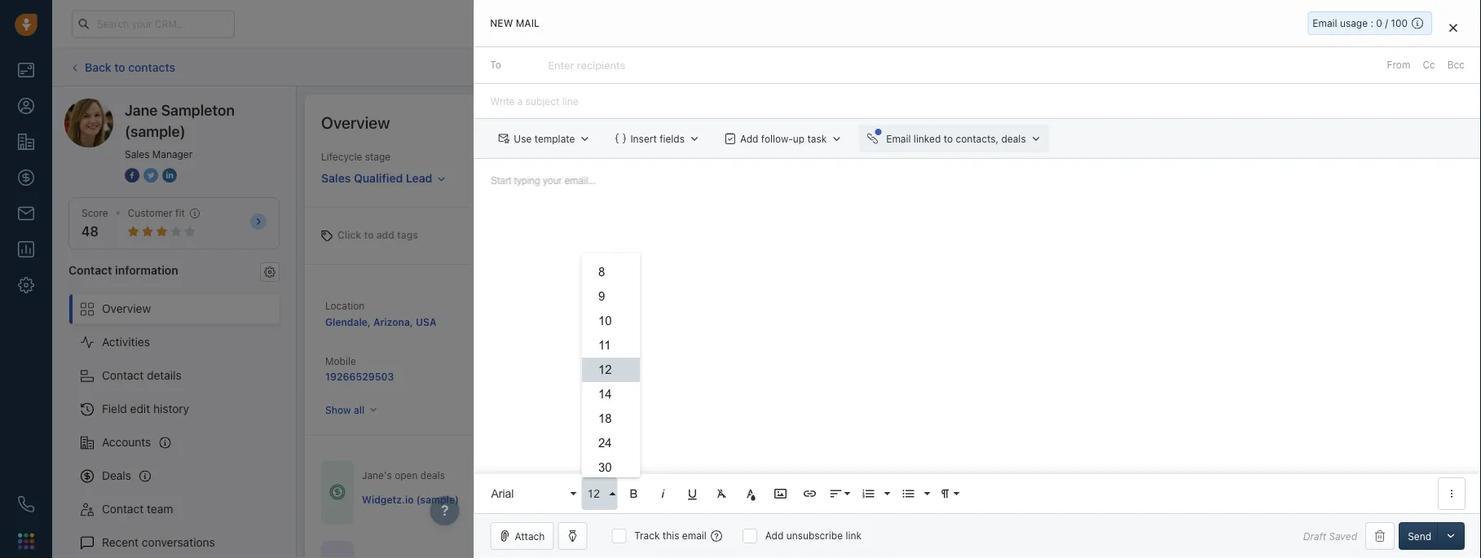 Task type: describe. For each thing, give the bounding box(es) containing it.
use template
[[514, 133, 575, 144]]

1 horizontal spatial widgetz.io (sample) link
[[593, 316, 690, 327]]

owner
[[620, 356, 648, 367]]

days
[[916, 494, 937, 505]]

mng settings image
[[264, 266, 276, 278]]

glendale, arizona, usa link
[[325, 316, 437, 328]]

1 horizontal spatial overview
[[321, 113, 390, 132]]

contact for contact information
[[68, 263, 112, 277]]

contacts
[[128, 60, 175, 74]]

unsubscribe
[[787, 530, 843, 542]]

to for back to contacts
[[114, 60, 125, 74]]

arizona,
[[373, 316, 413, 328]]

to for click to add tags
[[364, 230, 374, 241]]

email image
[[1320, 17, 1331, 31]]

add for add unsubscribe link
[[765, 530, 784, 542]]

insert fields
[[631, 133, 685, 144]]

sales qualified lead link
[[321, 164, 446, 187]]

task
[[808, 133, 827, 144]]

align image
[[829, 487, 843, 501]]

send button
[[1399, 523, 1441, 550]]

customize
[[1356, 117, 1404, 128]]

accounts for accounts widgetz.io (sample)
[[593, 299, 636, 310]]

track this email
[[635, 530, 707, 542]]

closes in 3 days
[[862, 494, 937, 505]]

0 horizontal spatial new
[[490, 18, 513, 29]]

contacts,
[[956, 133, 999, 144]]

1 vertical spatial overview
[[102, 302, 151, 316]]

attach button
[[490, 523, 554, 550]]

linked
[[914, 133, 941, 144]]

closes
[[862, 494, 893, 505]]

10
[[598, 314, 612, 328]]

back to contacts
[[85, 60, 175, 74]]

mail
[[516, 18, 540, 29]]

contact team
[[102, 503, 173, 516]]

dialog containing 8
[[474, 0, 1481, 559]]

score
[[82, 208, 108, 219]]

click to add tags
[[338, 230, 418, 241]]

score 48
[[82, 208, 108, 239]]

14
[[598, 388, 612, 401]]

close image
[[1450, 23, 1458, 32]]

lifecycle
[[321, 151, 362, 163]]

conversations
[[142, 536, 215, 550]]

0
[[1377, 18, 1383, 29]]

orlando
[[618, 371, 656, 383]]

email linked to contacts, deals button
[[859, 125, 1050, 153]]

insert link (⌘k) image
[[803, 487, 817, 501]]

accounts widgetz.io (sample)
[[593, 299, 690, 327]]

jane sampleton (sample)
[[125, 101, 235, 140]]

contact details
[[102, 369, 182, 382]]

14 link
[[582, 382, 640, 407]]

field edit history
[[102, 402, 189, 416]]

add for add follow-up task
[[740, 133, 759, 144]]

add unsubscribe link
[[765, 530, 862, 542]]

recent
[[102, 536, 139, 550]]

(sample) for sampleton
[[125, 122, 186, 140]]

use template button
[[490, 125, 599, 153]]

48
[[82, 224, 99, 239]]

in
[[896, 494, 904, 505]]

stage
[[365, 151, 391, 163]]

24 link
[[582, 431, 640, 456]]

draft
[[1303, 531, 1327, 542]]

24
[[598, 437, 612, 450]]

details
[[147, 369, 182, 382]]

Search your CRM... text field
[[72, 10, 235, 38]]

container_wx8msf4aqz5i3rn1 image
[[329, 484, 346, 501]]

0 vertical spatial 12
[[598, 363, 612, 377]]

all
[[354, 405, 365, 416]]

18
[[598, 412, 612, 426]]

widgetz.io (sample)
[[362, 494, 459, 506]]

widgetz.io inside row
[[362, 494, 414, 506]]

10 link
[[582, 309, 640, 333]]

email
[[682, 530, 707, 542]]

up
[[793, 133, 805, 144]]

field
[[102, 402, 127, 416]]

8 link
[[582, 260, 640, 285]]

widgetz.io (sample) link inside row
[[362, 493, 459, 507]]

show
[[325, 405, 351, 416]]

status
[[484, 151, 514, 163]]

add
[[376, 230, 395, 241]]

ordered list image
[[861, 487, 876, 501]]

underline (⌘u) image
[[685, 487, 700, 501]]

add follow-up task
[[740, 133, 827, 144]]

/
[[1385, 18, 1388, 29]]

gary
[[593, 371, 615, 383]]

lifecycle stage
[[321, 151, 391, 163]]

back
[[85, 60, 111, 74]]

phone element
[[10, 488, 42, 521]]

to inside button
[[944, 133, 953, 144]]

deal
[[1372, 62, 1392, 73]]

email for email linked to contacts, deals
[[887, 133, 911, 144]]

from
[[1387, 59, 1411, 71]]

location
[[325, 300, 365, 311]]

mobile 19266529503
[[325, 356, 394, 383]]

contact information
[[68, 263, 178, 277]]

customize overview button
[[1331, 111, 1457, 134]]

row containing closes in 3 days
[[362, 484, 1028, 517]]

deals
[[102, 469, 131, 483]]

linkedin circled image
[[162, 166, 177, 184]]

(sample) inside row
[[416, 494, 459, 506]]



Task type: vqa. For each thing, say whether or not it's contained in the screenshot.
Email
yes



Task type: locate. For each thing, give the bounding box(es) containing it.
2 horizontal spatial new
[[700, 494, 720, 506]]

twitter circled image
[[144, 166, 158, 184]]

1 horizontal spatial email
[[1313, 18, 1338, 29]]

row
[[362, 484, 1028, 517]]

usage
[[1340, 18, 1368, 29]]

1 horizontal spatial accounts
[[593, 299, 636, 310]]

text color image
[[744, 487, 759, 501]]

email
[[1313, 18, 1338, 29], [887, 133, 911, 144]]

1 horizontal spatial new
[[560, 174, 581, 186]]

link
[[846, 530, 862, 542]]

1 vertical spatial add
[[740, 133, 759, 144]]

2 horizontal spatial to
[[944, 133, 953, 144]]

0 vertical spatial add
[[1351, 62, 1370, 73]]

1 vertical spatial 12
[[587, 488, 600, 500]]

sales up the facebook circled icon
[[125, 148, 150, 160]]

1 horizontal spatial add
[[765, 530, 784, 542]]

sales manager
[[125, 148, 193, 160]]

dialog
[[474, 0, 1481, 559]]

accounts for accounts
[[102, 436, 151, 449]]

3
[[907, 494, 913, 505]]

new up email
[[700, 494, 720, 506]]

email left linked
[[887, 133, 911, 144]]

unordered list image
[[901, 487, 916, 501]]

widgetz.io down jane's
[[362, 494, 414, 506]]

1 vertical spatial widgetz.io
[[362, 494, 414, 506]]

30 link
[[582, 456, 640, 480]]

0 horizontal spatial add
[[740, 133, 759, 144]]

application
[[474, 159, 1481, 559]]

accounts up deals at the left bottom of page
[[102, 436, 151, 449]]

(sample)
[[125, 122, 186, 140], [647, 316, 690, 327], [416, 494, 459, 506]]

1 horizontal spatial to
[[364, 230, 374, 241]]

edit
[[130, 402, 150, 416]]

0 horizontal spatial sales
[[125, 148, 150, 160]]

insert image (⌘p) image
[[773, 487, 788, 501]]

0 vertical spatial new
[[490, 18, 513, 29]]

fields
[[660, 133, 685, 144]]

to
[[114, 60, 125, 74], [944, 133, 953, 144], [364, 230, 374, 241]]

0 horizontal spatial (sample)
[[125, 122, 186, 140]]

team
[[147, 503, 173, 516]]

deals right the open
[[421, 470, 445, 482]]

0 horizontal spatial overview
[[102, 302, 151, 316]]

sampleton
[[161, 101, 235, 119]]

recent conversations
[[102, 536, 215, 550]]

add left 'follow-' at right
[[740, 133, 759, 144]]

1 vertical spatial new
[[560, 174, 581, 186]]

email usage : 0 / 100
[[1313, 18, 1408, 29]]

:
[[1371, 18, 1374, 29]]

1 horizontal spatial (sample)
[[416, 494, 459, 506]]

customer fit
[[128, 208, 185, 219]]

2 vertical spatial contact
[[102, 503, 144, 516]]

100
[[1391, 18, 1408, 29]]

deals inside button
[[1002, 133, 1026, 144]]

12 button
[[582, 478, 618, 510]]

2 horizontal spatial add
[[1351, 62, 1370, 73]]

48 button
[[82, 224, 99, 239]]

deals right the contacts,
[[1002, 133, 1026, 144]]

9 link
[[582, 285, 640, 309]]

contact down 48 button
[[68, 263, 112, 277]]

overview
[[1407, 117, 1448, 128]]

accounts up the 10
[[593, 299, 636, 310]]

add left unsubscribe
[[765, 530, 784, 542]]

(sample) inside jane sampleton (sample)
[[125, 122, 186, 140]]

add deal
[[1351, 62, 1392, 73]]

sales for sales manager
[[125, 148, 150, 160]]

0 vertical spatial accounts
[[593, 299, 636, 310]]

insert fields button
[[607, 125, 709, 153]]

sales for sales qualified lead
[[321, 171, 351, 185]]

add deal button
[[1327, 53, 1400, 81]]

19266529503 link
[[325, 371, 394, 383]]

overview up lifecycle stage
[[321, 113, 390, 132]]

insert
[[631, 133, 657, 144]]

widgetz.io
[[593, 316, 644, 327], [362, 494, 414, 506]]

0 horizontal spatial deals
[[421, 470, 445, 482]]

add left deal
[[1351, 62, 1370, 73]]

facebook circled image
[[125, 166, 139, 184]]

2 horizontal spatial (sample)
[[647, 316, 690, 327]]

email inside button
[[887, 133, 911, 144]]

click
[[338, 230, 361, 241]]

18 link
[[582, 407, 640, 431]]

1 vertical spatial contact
[[102, 369, 144, 382]]

email for email usage : 0 / 100
[[1313, 18, 1338, 29]]

9
[[598, 290, 605, 303]]

(sample) down the open
[[416, 494, 459, 506]]

0 horizontal spatial widgetz.io (sample) link
[[362, 493, 459, 507]]

contact up recent
[[102, 503, 144, 516]]

2 horizontal spatial sales
[[593, 356, 617, 367]]

0 horizontal spatial email
[[887, 133, 911, 144]]

widgetz.io (sample) link up 11 link
[[593, 316, 690, 327]]

1 vertical spatial (sample)
[[647, 316, 690, 327]]

2 vertical spatial to
[[364, 230, 374, 241]]

0 vertical spatial email
[[1313, 18, 1338, 29]]

widgetz.io up 11 link
[[593, 316, 644, 327]]

(sample) for widgetz.io
[[647, 316, 690, 327]]

new
[[490, 18, 513, 29], [560, 174, 581, 186], [700, 494, 720, 506]]

0 vertical spatial deals
[[1002, 133, 1026, 144]]

new mail
[[490, 18, 540, 29]]

new link
[[484, 170, 646, 190]]

0 vertical spatial sales
[[125, 148, 150, 160]]

to right linked
[[944, 133, 953, 144]]

use
[[514, 133, 532, 144]]

saved
[[1329, 531, 1358, 542]]

1 vertical spatial deals
[[421, 470, 445, 482]]

1 vertical spatial widgetz.io (sample) link
[[362, 493, 459, 507]]

contact for contact team
[[102, 503, 144, 516]]

1 horizontal spatial widgetz.io
[[593, 316, 644, 327]]

Write a subject line text field
[[474, 84, 1481, 118]]

2 vertical spatial new
[[700, 494, 720, 506]]

fit
[[175, 208, 185, 219]]

0 vertical spatial overview
[[321, 113, 390, 132]]

clear formatting image
[[715, 487, 729, 501]]

0 vertical spatial widgetz.io
[[593, 316, 644, 327]]

add follow-up task button
[[717, 125, 851, 153], [717, 125, 851, 153]]

to left add
[[364, 230, 374, 241]]

draft saved
[[1303, 531, 1358, 542]]

new left mail
[[490, 18, 513, 29]]

0 vertical spatial to
[[114, 60, 125, 74]]

accounts inside accounts widgetz.io (sample)
[[593, 299, 636, 310]]

arial button
[[485, 478, 578, 510]]

2 vertical spatial add
[[765, 530, 784, 542]]

lead
[[406, 171, 432, 185]]

0 vertical spatial widgetz.io (sample) link
[[593, 316, 690, 327]]

8 9 10
[[598, 265, 612, 328]]

add
[[1351, 62, 1370, 73], [740, 133, 759, 144], [765, 530, 784, 542]]

back to contacts link
[[68, 54, 176, 80]]

freshworks switcher image
[[18, 533, 34, 550]]

cc
[[1423, 59, 1436, 71]]

0 vertical spatial (sample)
[[125, 122, 186, 140]]

1 horizontal spatial deals
[[1002, 133, 1026, 144]]

sales inside the sales owner gary orlando
[[593, 356, 617, 367]]

mobile
[[325, 356, 356, 367]]

1 horizontal spatial sales
[[321, 171, 351, 185]]

1 vertical spatial email
[[887, 133, 911, 144]]

customer
[[128, 208, 173, 219]]

0 horizontal spatial accounts
[[102, 436, 151, 449]]

sales down lifecycle
[[321, 171, 351, 185]]

sales up gary in the left of the page
[[593, 356, 617, 367]]

history
[[153, 402, 189, 416]]

to
[[490, 59, 501, 71]]

manager
[[152, 148, 193, 160]]

widgetz.io (sample) link
[[593, 316, 690, 327], [362, 493, 459, 507]]

add for add deal
[[1351, 62, 1370, 73]]

overview up activities
[[102, 302, 151, 316]]

jane
[[125, 101, 158, 119]]

(sample) up sales manager
[[125, 122, 186, 140]]

cell
[[529, 484, 696, 516]]

1 vertical spatial sales
[[321, 171, 351, 185]]

this
[[663, 530, 680, 542]]

italic (⌘i) image
[[656, 487, 671, 501]]

12 link
[[582, 358, 640, 382]]

11
[[598, 339, 611, 352]]

email left usage
[[1313, 18, 1338, 29]]

8
[[598, 265, 605, 279]]

(sample) up owner
[[647, 316, 690, 327]]

Enter recipients text field
[[548, 52, 629, 78]]

to right back
[[114, 60, 125, 74]]

1 vertical spatial to
[[944, 133, 953, 144]]

add inside button
[[1351, 62, 1370, 73]]

new down template
[[560, 174, 581, 186]]

11 link
[[582, 333, 640, 358]]

12 inside popup button
[[587, 488, 600, 500]]

activities
[[102, 336, 150, 349]]

12 down 30
[[587, 488, 600, 500]]

application containing 8
[[474, 159, 1481, 559]]

qualified
[[354, 171, 403, 185]]

phone image
[[18, 497, 34, 513]]

tags
[[397, 230, 418, 241]]

2 vertical spatial (sample)
[[416, 494, 459, 506]]

contact
[[68, 263, 112, 277], [102, 369, 144, 382], [102, 503, 144, 516]]

paragraph format image
[[938, 487, 953, 501]]

information
[[115, 263, 178, 277]]

0 vertical spatial contact
[[68, 263, 112, 277]]

0 horizontal spatial widgetz.io
[[362, 494, 414, 506]]

widgetz.io (sample) link down the open
[[362, 493, 459, 507]]

(sample) inside accounts widgetz.io (sample)
[[647, 316, 690, 327]]

1 vertical spatial accounts
[[102, 436, 151, 449]]

2 vertical spatial sales
[[593, 356, 617, 367]]

follow-
[[761, 133, 793, 144]]

sales qualified lead
[[321, 171, 432, 185]]

location glendale, arizona, usa
[[325, 300, 437, 328]]

bcc
[[1448, 59, 1465, 71]]

30
[[598, 461, 612, 475]]

jane's open deals
[[362, 470, 445, 482]]

new inside row
[[700, 494, 720, 506]]

contact down activities
[[102, 369, 144, 382]]

attach
[[515, 531, 545, 542]]

open
[[395, 470, 418, 482]]

12 up 14
[[598, 363, 612, 377]]

widgetz.io inside accounts widgetz.io (sample)
[[593, 316, 644, 327]]

0 horizontal spatial to
[[114, 60, 125, 74]]

contact for contact details
[[102, 369, 144, 382]]



